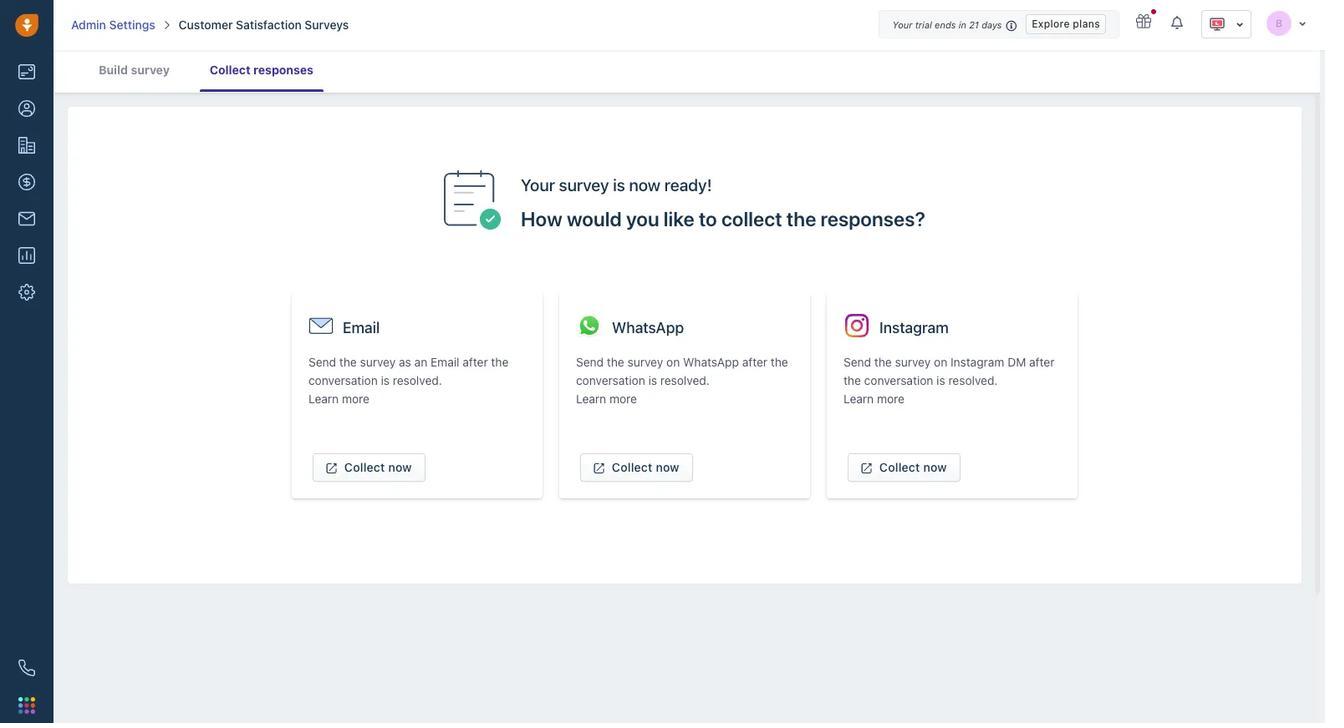 Task type: locate. For each thing, give the bounding box(es) containing it.
missing translation "unavailable" for locale "en-us" image
[[1209, 16, 1226, 33]]

0 horizontal spatial ic_arrow_down image
[[1236, 18, 1244, 30]]

ic_arrow_down image
[[1298, 18, 1307, 28], [1236, 18, 1244, 30]]

customer
[[179, 18, 233, 32]]

1 horizontal spatial ic_arrow_down image
[[1298, 18, 1307, 28]]

freshworks switcher image
[[18, 698, 35, 715]]

admin settings link
[[71, 17, 155, 33]]

2 ic_arrow_down image from the left
[[1236, 18, 1244, 30]]

trial
[[915, 19, 932, 30]]

settings
[[109, 18, 155, 32]]

explore plans
[[1032, 17, 1100, 30]]

explore plans button
[[1026, 14, 1106, 34]]

phone image
[[18, 660, 35, 677]]



Task type: describe. For each thing, give the bounding box(es) containing it.
phone element
[[10, 652, 43, 686]]

your
[[892, 19, 912, 30]]

your trial ends in 21 days
[[892, 19, 1002, 30]]

ends
[[935, 19, 956, 30]]

admin settings
[[71, 18, 155, 32]]

plans
[[1073, 17, 1100, 30]]

admin
[[71, 18, 106, 32]]

customer satisfaction surveys
[[179, 18, 349, 32]]

surveys
[[305, 18, 349, 32]]

days
[[982, 19, 1002, 30]]

satisfaction
[[236, 18, 302, 32]]

1 ic_arrow_down image from the left
[[1298, 18, 1307, 28]]

in
[[959, 19, 966, 30]]

21
[[969, 19, 979, 30]]

explore
[[1032, 17, 1070, 30]]

ic_info_icon image
[[1006, 18, 1018, 33]]

bell regular image
[[1171, 15, 1185, 30]]



Task type: vqa. For each thing, say whether or not it's contained in the screenshot.
admin settings
yes



